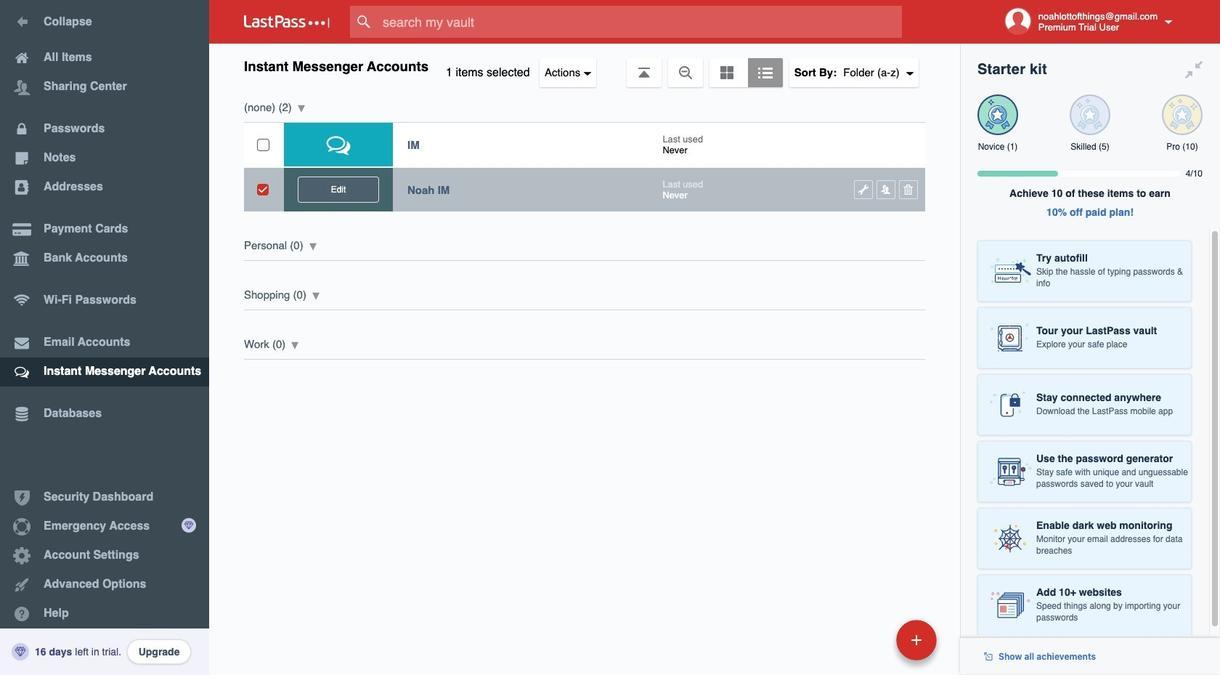 Task type: locate. For each thing, give the bounding box(es) containing it.
vault options navigation
[[209, 44, 961, 87]]

lastpass image
[[244, 15, 330, 28]]

search my vault text field
[[350, 6, 931, 38]]

main navigation navigation
[[0, 0, 209, 675]]



Task type: describe. For each thing, give the bounding box(es) containing it.
new item element
[[797, 619, 943, 661]]

Search search field
[[350, 6, 931, 38]]

new item navigation
[[797, 616, 946, 675]]



Task type: vqa. For each thing, say whether or not it's contained in the screenshot.
dialog
no



